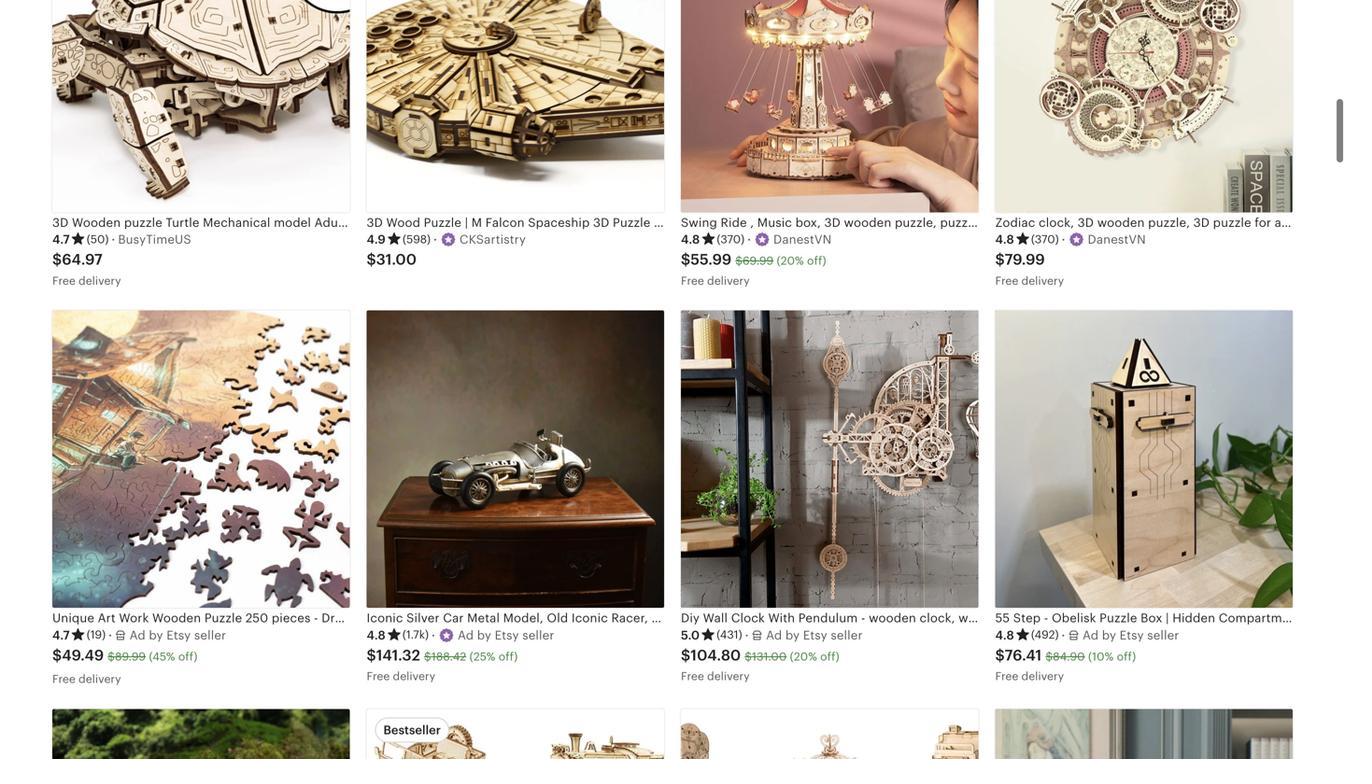Task type: vqa. For each thing, say whether or not it's contained in the screenshot.
See
no



Task type: describe. For each thing, give the bounding box(es) containing it.
diy 3d wooden modern vehicles model puzzle image
[[367, 709, 664, 760]]

busytimeus
[[118, 233, 191, 247]]

2 wooden from the left
[[959, 612, 1006, 626]]

delivery down 49.49
[[79, 673, 121, 686]]

metal
[[467, 612, 500, 626]]

free inside the $ 141.32 $ 188.42 (25% off) free delivery
[[367, 670, 390, 683]]

free inside $ 79.99 free delivery
[[996, 275, 1019, 287]]

danestvn for 79.99
[[1088, 233, 1146, 247]]

model,
[[503, 612, 544, 626]]

etsy for 141.32
[[495, 629, 519, 643]]

4.7 for (19)
[[52, 629, 70, 643]]

4.9
[[367, 233, 386, 247]]

free inside $ 55.99 $ 69.99 (20% off) free delivery
[[681, 275, 704, 287]]

y for 76.41
[[1110, 629, 1116, 643]]

141.32
[[376, 647, 420, 664]]

vintage
[[652, 612, 697, 626]]

collector
[[727, 612, 782, 626]]

64.97
[[62, 252, 103, 268]]

danestvn for 55.99
[[774, 233, 832, 247]]

84.90
[[1053, 651, 1085, 663]]

55 step - obelisk puzzle box | hidden compartment | smart gift for adults and kids | desk puzzle | iq logic 3d puzzle image
[[996, 311, 1293, 608]]

idea
[[844, 612, 870, 626]]

5.0
[[681, 629, 700, 643]]

seller for 49.49
[[194, 629, 226, 643]]

model
[[274, 216, 311, 230]]

free inside $ 104.80 $ 131.00 (20% off) free delivery
[[681, 670, 704, 683]]

a for 141.32
[[458, 629, 466, 643]]

wooden
[[72, 216, 121, 230]]

79.99
[[1005, 252, 1045, 268]]

car
[[443, 612, 464, 626]]

toy,
[[700, 612, 724, 626]]

· down the clock
[[745, 629, 749, 643]]

etsy for 49.49
[[167, 629, 191, 643]]

turtle
[[166, 216, 200, 230]]

bestseller
[[384, 723, 441, 737]]

(431)
[[717, 629, 742, 642]]

prime steam, train model, 3d wooden puzzle, 3d puzzle for adults, diy kit, wooden craft, room decoration image
[[52, 709, 350, 760]]

(598)
[[403, 233, 431, 246]]

(10%
[[1088, 651, 1114, 663]]

diy wall clock with pendulum - wooden clock, wooden puzzle adults image
[[681, 311, 979, 608]]

· right (50)
[[112, 233, 115, 247]]

free inside $ 64.97 free delivery
[[52, 275, 76, 287]]

zodiac clock, 3d wooden puzzle, 3d puzzle for adults, wooden craft, wooden puzzle, diy kit, home decor, gifts for her, gifts for him image
[[996, 0, 1293, 212]]

delivery inside $ 104.80 $ 131.00 (20% off) free delivery
[[707, 670, 750, 683]]

delivery inside the $ 76.41 $ 84.90 (10% off) free delivery
[[1022, 670, 1064, 683]]

4.8 for 141.32
[[367, 629, 386, 643]]

55.99
[[691, 252, 732, 268]]

seller for 141.32
[[523, 629, 555, 643]]

cksartistry
[[460, 233, 526, 247]]

· right (1.7k)
[[432, 629, 435, 643]]

silver
[[407, 612, 440, 626]]

(370) for 79.99
[[1031, 233, 1059, 246]]

(492)
[[1031, 629, 1059, 642]]

pendulum
[[799, 612, 858, 626]]

with
[[768, 612, 795, 626]]

etsy for 104.80
[[803, 629, 828, 643]]

d for 49.49
[[138, 629, 146, 643]]

(50)
[[87, 233, 109, 246]]

d for 76.41
[[1091, 629, 1099, 643]]

adults
[[1051, 612, 1088, 626]]

diy wall clock with pendulum - wooden clock, wooden puzzle adults
[[681, 612, 1088, 626]]

a for 104.80
[[766, 629, 775, 643]]

188.42
[[431, 651, 466, 663]]

69.99
[[743, 255, 774, 267]]

$ 104.80 $ 131.00 (20% off) free delivery
[[681, 647, 840, 683]]

clock
[[731, 612, 765, 626]]

4.8 for 76.41
[[996, 629, 1015, 643]]

unique art work wooden puzzle 250 pieces - dream catcher - high quality puzzle for adults and kids, great gift! image
[[52, 311, 350, 608]]

(45%
[[149, 651, 175, 663]]

y for 141.32
[[485, 629, 491, 643]]

b for 76.41
[[1102, 629, 1110, 643]]

craft
[[349, 216, 377, 230]]

delivery inside $ 64.97 free delivery
[[79, 275, 121, 287]]

off) for 76.41
[[1117, 651, 1136, 663]]

· right (19)
[[109, 629, 112, 643]]

$ 76.41 $ 84.90 (10% off) free delivery
[[996, 647, 1136, 683]]

4.7 for (50)
[[52, 233, 70, 247]]

31.00
[[376, 252, 417, 268]]

a d b y etsy seller for 104.80
[[766, 629, 863, 643]]



Task type: locate. For each thing, give the bounding box(es) containing it.
76.41
[[1005, 647, 1042, 664]]

3 etsy from the left
[[803, 629, 828, 643]]

(20% inside $ 104.80 $ 131.00 (20% off) free delivery
[[790, 651, 817, 663]]

a for 76.41
[[1083, 629, 1091, 643]]

y up (10%
[[1110, 629, 1116, 643]]

off) right (10%
[[1117, 651, 1136, 663]]

off) down gift
[[820, 651, 840, 663]]

y down metal
[[485, 629, 491, 643]]

d
[[138, 629, 146, 643], [466, 629, 474, 643], [774, 629, 782, 643], [1091, 629, 1099, 643]]

(20% right 131.00
[[790, 651, 817, 663]]

· busytimeus
[[112, 233, 191, 247]]

(370)
[[717, 233, 745, 246], [1031, 233, 1059, 246]]

a d b y etsy seller for 141.32
[[458, 629, 555, 643]]

(20% inside $ 55.99 $ 69.99 (20% off) free delivery
[[777, 255, 804, 267]]

iconic up (1.7k)
[[367, 612, 403, 626]]

a d b y etsy seller down pendulum
[[766, 629, 863, 643]]

y down item,
[[793, 629, 800, 643]]

puzzle up (492)
[[1010, 612, 1048, 626]]

131.00
[[752, 651, 787, 663]]

1 etsy from the left
[[167, 629, 191, 643]]

puzzle up · busytimeus
[[124, 216, 162, 230]]

free down 141.32
[[367, 670, 390, 683]]

1 horizontal spatial danestvn
[[1088, 233, 1146, 247]]

gift
[[819, 612, 841, 626]]

d for 104.80
[[774, 629, 782, 643]]

b up (10%
[[1102, 629, 1110, 643]]

2 a d b y etsy seller from the left
[[458, 629, 555, 643]]

b for 104.80
[[786, 629, 794, 643]]

a down adults
[[1083, 629, 1091, 643]]

d down metal
[[466, 629, 474, 643]]

4 a d b y etsy seller from the left
[[1083, 629, 1180, 643]]

(20% right 69.99 at right
[[777, 255, 804, 267]]

2 etsy from the left
[[495, 629, 519, 643]]

off) inside $ 104.80 $ 131.00 (20% off) free delivery
[[820, 651, 840, 663]]

0 horizontal spatial danestvn
[[774, 233, 832, 247]]

delivery inside $ 79.99 free delivery
[[1022, 275, 1064, 287]]

free delivery
[[52, 673, 121, 686]]

2 y from the left
[[485, 629, 491, 643]]

diy
[[681, 612, 700, 626]]

2 d from the left
[[466, 629, 474, 643]]

free down 55.99
[[681, 275, 704, 287]]

seller
[[194, 629, 226, 643], [523, 629, 555, 643], [831, 629, 863, 643], [1148, 629, 1180, 643]]

· up 69.99 at right
[[748, 233, 751, 247]]

4.8 up 79.99
[[996, 233, 1015, 247]]

off) inside $ 55.99 $ 69.99 (20% off) free delivery
[[807, 255, 827, 267]]

4.8 up 76.41
[[996, 629, 1015, 643]]

seller for 104.80
[[831, 629, 863, 643]]

4 d from the left
[[1091, 629, 1099, 643]]

off) for 49.49
[[178, 651, 198, 663]]

$ 31.00
[[367, 252, 417, 268]]

item,
[[785, 612, 815, 626]]

1 horizontal spatial iconic
[[572, 612, 608, 626]]

4.7 down 3d on the top of the page
[[52, 233, 70, 247]]

off) inside the $ 141.32 $ 188.42 (25% off) free delivery
[[499, 651, 518, 663]]

a
[[130, 629, 138, 643], [458, 629, 466, 643], [766, 629, 775, 643], [1083, 629, 1091, 643]]

$ 79.99 free delivery
[[996, 252, 1064, 287]]

(20% for 104.80
[[790, 651, 817, 663]]

off) inside the $ 76.41 $ 84.90 (10% off) free delivery
[[1117, 651, 1136, 663]]

etsy down pendulum
[[803, 629, 828, 643]]

(1.7k)
[[403, 629, 429, 642]]

a d b y etsy seller up (45%
[[130, 629, 226, 643]]

a up 89.99 at the left of page
[[130, 629, 138, 643]]

1 horizontal spatial (370)
[[1031, 233, 1059, 246]]

· right (598)
[[434, 233, 437, 247]]

delivery down 64.97
[[79, 275, 121, 287]]

off)
[[807, 255, 827, 267], [178, 651, 198, 663], [499, 651, 518, 663], [820, 651, 840, 663], [1117, 651, 1136, 663]]

off) right 69.99 at right
[[807, 255, 827, 267]]

iconic silver car metal model, old iconic racer, vintage toy, collector item, gift idea image
[[367, 311, 664, 608]]

iconic right old at bottom left
[[572, 612, 608, 626]]

1 a d b y etsy seller from the left
[[130, 629, 226, 643]]

0 vertical spatial puzzle
[[124, 216, 162, 230]]

3 b from the left
[[786, 629, 794, 643]]

b
[[149, 629, 157, 643], [477, 629, 485, 643], [786, 629, 794, 643], [1102, 629, 1110, 643]]

1 b from the left
[[149, 629, 157, 643]]

3 seller from the left
[[831, 629, 863, 643]]

seller for 76.41
[[1148, 629, 1180, 643]]

a down the car
[[458, 629, 466, 643]]

off) for 55.99
[[807, 255, 827, 267]]

2 danestvn from the left
[[1088, 233, 1146, 247]]

b down with
[[786, 629, 794, 643]]

2 iconic from the left
[[572, 612, 608, 626]]

b for 49.49
[[149, 629, 157, 643]]

$ inside $ 49.49 $ 89.99 (45% off)
[[108, 651, 115, 663]]

4 y from the left
[[1110, 629, 1116, 643]]

3d wood puzzle | m falcon spaceship 3d puzzle | 3mm mdf wood board puzzle | self assembly @ 150 pieces puzzle kit | limited instructions image
[[367, 0, 664, 212]]

(370) up 79.99
[[1031, 233, 1059, 246]]

a down with
[[766, 629, 775, 643]]

4.8 up 141.32
[[367, 629, 386, 643]]

y for 104.80
[[793, 629, 800, 643]]

free
[[52, 275, 76, 287], [681, 275, 704, 287], [996, 275, 1019, 287], [367, 670, 390, 683], [681, 670, 704, 683], [996, 670, 1019, 683], [52, 673, 76, 686]]

free inside the $ 76.41 $ 84.90 (10% off) free delivery
[[996, 670, 1019, 683]]

off) for 104.80
[[820, 651, 840, 663]]

swing ride , music box, 3d wooden puzzle, puzzle for adults, jigsaw puzzle, wooden model kit, mechanical model, gifts for her, gifts for him image
[[681, 0, 979, 212]]

off) for 141.32
[[499, 651, 518, 663]]

$ 49.49 $ 89.99 (45% off)
[[52, 647, 198, 664]]

wall
[[703, 612, 728, 626]]

1 danestvn from the left
[[774, 233, 832, 247]]

free down 64.97
[[52, 275, 76, 287]]

a d b y etsy seller down model,
[[458, 629, 555, 643]]

3 a from the left
[[766, 629, 775, 643]]

(370) up 55.99
[[717, 233, 745, 246]]

1 horizontal spatial wooden
[[959, 612, 1006, 626]]

racer,
[[611, 612, 648, 626]]

d down with
[[774, 629, 782, 643]]

b down metal
[[477, 629, 485, 643]]

y up (45%
[[157, 629, 163, 643]]

clock,
[[920, 612, 955, 626]]

delivery down 141.32
[[393, 670, 436, 683]]

1 horizontal spatial puzzle
[[1010, 612, 1048, 626]]

a d b y etsy seller for 76.41
[[1083, 629, 1180, 643]]

1 d from the left
[[138, 629, 146, 643]]

3d wooden puzzle turtle mechanical model adult craft kit image
[[52, 0, 350, 212]]

1 vertical spatial puzzle
[[1010, 612, 1048, 626]]

·
[[112, 233, 115, 247], [434, 233, 437, 247], [748, 233, 751, 247], [1062, 233, 1066, 247], [109, 629, 112, 643], [432, 629, 435, 643], [745, 629, 749, 643], [1062, 629, 1065, 643]]

puzzle
[[124, 216, 162, 230], [1010, 612, 1048, 626]]

2 b from the left
[[477, 629, 485, 643]]

free down 104.80
[[681, 670, 704, 683]]

(19)
[[87, 629, 106, 642]]

(370) for 55.99
[[717, 233, 745, 246]]

b for 141.32
[[477, 629, 485, 643]]

2 4.7 from the top
[[52, 629, 70, 643]]

a d b y etsy seller
[[130, 629, 226, 643], [458, 629, 555, 643], [766, 629, 863, 643], [1083, 629, 1180, 643]]

b up (45%
[[149, 629, 157, 643]]

kit
[[381, 216, 395, 230]]

delivery
[[79, 275, 121, 287], [707, 275, 750, 287], [1022, 275, 1064, 287], [393, 670, 436, 683], [707, 670, 750, 683], [1022, 670, 1064, 683], [79, 673, 121, 686]]

0 vertical spatial 4.7
[[52, 233, 70, 247]]

free down 79.99
[[996, 275, 1019, 287]]

3 a d b y etsy seller from the left
[[766, 629, 863, 643]]

(20% for 55.99
[[777, 255, 804, 267]]

etsy
[[167, 629, 191, 643], [495, 629, 519, 643], [803, 629, 828, 643], [1120, 629, 1144, 643]]

1 iconic from the left
[[367, 612, 403, 626]]

mechanical
[[203, 216, 270, 230]]

· up $ 79.99 free delivery
[[1062, 233, 1066, 247]]

adult
[[314, 216, 346, 230]]

· down adults
[[1062, 629, 1065, 643]]

0 horizontal spatial iconic
[[367, 612, 403, 626]]

1 a from the left
[[130, 629, 138, 643]]

1 wooden from the left
[[869, 612, 917, 626]]

d up 89.99 at the left of page
[[138, 629, 146, 643]]

wooden
[[869, 612, 917, 626], [959, 612, 1006, 626]]

y for 49.49
[[157, 629, 163, 643]]

-
[[861, 612, 866, 626]]

4.8 for 55.99
[[681, 233, 700, 247]]

1 vertical spatial (20%
[[790, 651, 817, 663]]

a for 49.49
[[130, 629, 138, 643]]

old
[[547, 612, 568, 626]]

$ inside $ 64.97 free delivery
[[52, 252, 62, 268]]

free down 49.49
[[52, 673, 76, 686]]

1 4.7 from the top
[[52, 233, 70, 247]]

1 (370) from the left
[[717, 233, 745, 246]]

4.8
[[681, 233, 700, 247], [996, 233, 1015, 247], [367, 629, 386, 643], [996, 629, 1015, 643]]

diy 3d wooden  model puzzles | variety | music | carnival rides | more image
[[681, 709, 979, 760]]

3d
[[52, 216, 69, 230]]

monocular telescope, 3d wooden puzzle, puzzle for adults, telescope model, model kit, mechanical puzzle, gifts for her, gifts for him image
[[996, 709, 1293, 760]]

0 horizontal spatial (370)
[[717, 233, 745, 246]]

0 horizontal spatial puzzle
[[124, 216, 162, 230]]

(25%
[[470, 651, 496, 663]]

a d b y etsy seller up (10%
[[1083, 629, 1180, 643]]

$ 55.99 $ 69.99 (20% off) free delivery
[[681, 252, 827, 287]]

off) right (25%
[[499, 651, 518, 663]]

4 a from the left
[[1083, 629, 1091, 643]]

2 a from the left
[[458, 629, 466, 643]]

0 horizontal spatial wooden
[[869, 612, 917, 626]]

4.8 up 55.99
[[681, 233, 700, 247]]

$ 64.97 free delivery
[[52, 252, 121, 287]]

3d wooden puzzle turtle mechanical model adult craft kit
[[52, 216, 395, 230]]

off) inside $ 49.49 $ 89.99 (45% off)
[[178, 651, 198, 663]]

etsy up the $ 76.41 $ 84.90 (10% off) free delivery
[[1120, 629, 1144, 643]]

89.99
[[115, 651, 146, 663]]

delivery down 76.41
[[1022, 670, 1064, 683]]

2 (370) from the left
[[1031, 233, 1059, 246]]

104.80
[[691, 647, 741, 664]]

3 d from the left
[[774, 629, 782, 643]]

3 y from the left
[[793, 629, 800, 643]]

etsy for 76.41
[[1120, 629, 1144, 643]]

$ inside $ 79.99 free delivery
[[996, 252, 1005, 268]]

a d b y etsy seller for 49.49
[[130, 629, 226, 643]]

iconic silver car metal model, old iconic racer, vintage toy, collector item, gift idea
[[367, 612, 870, 626]]

etsy down model,
[[495, 629, 519, 643]]

$ 141.32 $ 188.42 (25% off) free delivery
[[367, 647, 518, 683]]

iconic
[[367, 612, 403, 626], [572, 612, 608, 626]]

delivery down 55.99
[[707, 275, 750, 287]]

free down 76.41
[[996, 670, 1019, 683]]

etsy up (45%
[[167, 629, 191, 643]]

delivery down 79.99
[[1022, 275, 1064, 287]]

d up (10%
[[1091, 629, 1099, 643]]

delivery down 104.80
[[707, 670, 750, 683]]

4 etsy from the left
[[1120, 629, 1144, 643]]

4.8 for 79.99
[[996, 233, 1015, 247]]

$
[[52, 252, 62, 268], [367, 252, 376, 268], [681, 252, 691, 268], [996, 252, 1005, 268], [735, 255, 743, 267], [52, 647, 62, 664], [367, 647, 376, 664], [681, 647, 691, 664], [996, 647, 1005, 664], [108, 651, 115, 663], [424, 651, 431, 663], [745, 651, 752, 663], [1046, 651, 1053, 663]]

4.7
[[52, 233, 70, 247], [52, 629, 70, 643]]

(20%
[[777, 255, 804, 267], [790, 651, 817, 663]]

wooden right -
[[869, 612, 917, 626]]

delivery inside $ 55.99 $ 69.99 (20% off) free delivery
[[707, 275, 750, 287]]

49.49
[[62, 647, 104, 664]]

2 seller from the left
[[523, 629, 555, 643]]

4 seller from the left
[[1148, 629, 1180, 643]]

0 vertical spatial (20%
[[777, 255, 804, 267]]

y
[[157, 629, 163, 643], [485, 629, 491, 643], [793, 629, 800, 643], [1110, 629, 1116, 643]]

1 vertical spatial 4.7
[[52, 629, 70, 643]]

4 b from the left
[[1102, 629, 1110, 643]]

1 y from the left
[[157, 629, 163, 643]]

wooden right clock,
[[959, 612, 1006, 626]]

1 seller from the left
[[194, 629, 226, 643]]

danestvn
[[774, 233, 832, 247], [1088, 233, 1146, 247]]

off) right (45%
[[178, 651, 198, 663]]

d for 141.32
[[466, 629, 474, 643]]

4.7 up 49.49
[[52, 629, 70, 643]]

delivery inside the $ 141.32 $ 188.42 (25% off) free delivery
[[393, 670, 436, 683]]



